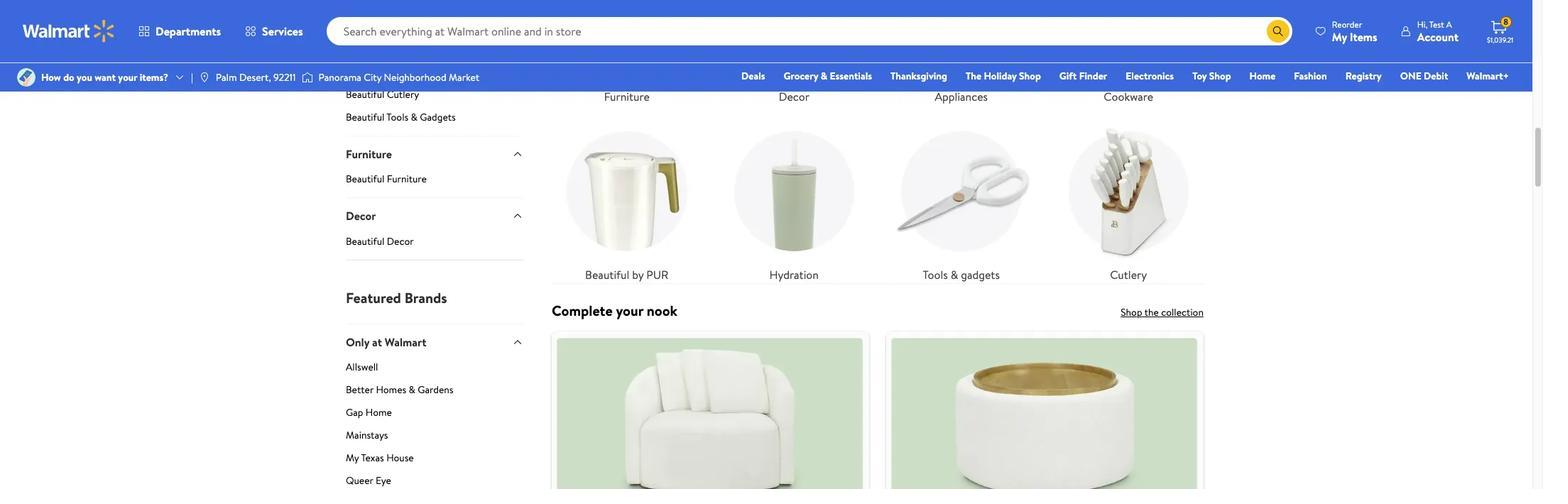 Task type: describe. For each thing, give the bounding box(es) containing it.
hydration link
[[719, 116, 870, 284]]

1 horizontal spatial kitchen
[[387, 42, 420, 56]]

featured
[[346, 288, 401, 307]]

registry
[[1346, 69, 1382, 83]]

how do you want your items?
[[41, 70, 168, 85]]

gap home
[[346, 406, 392, 420]]

panorama
[[319, 70, 362, 85]]

queer eye link
[[346, 474, 524, 490]]

beautiful kitchen appliances
[[346, 42, 469, 56]]

beautiful by pur link
[[552, 116, 702, 284]]

allswell link
[[346, 360, 524, 380]]

0 horizontal spatial your
[[118, 70, 137, 85]]

items
[[1351, 29, 1378, 44]]

texas
[[361, 451, 384, 465]]

beautiful tools & gadgets
[[346, 110, 456, 124]]

2 vertical spatial furniture
[[387, 172, 427, 186]]

walmart
[[385, 334, 427, 350]]

do
[[63, 70, 74, 85]]

tools & gadgets
[[923, 267, 1000, 283]]

house
[[387, 451, 414, 465]]

cookware link
[[1054, 0, 1204, 105]]

eye
[[376, 474, 391, 488]]

search icon image
[[1273, 26, 1284, 37]]

0 vertical spatial home
[[1250, 69, 1276, 83]]

1 vertical spatial home
[[366, 406, 392, 420]]

beautiful for beautiful decor
[[346, 234, 385, 248]]

reorder my items
[[1333, 18, 1378, 44]]

gift finder link
[[1054, 68, 1114, 84]]

beautiful by pur
[[586, 267, 669, 283]]

panorama city neighborhood market
[[319, 70, 480, 85]]

gap
[[346, 406, 363, 420]]

deals link
[[735, 68, 772, 84]]

mainstays
[[346, 428, 388, 443]]

queer
[[346, 474, 373, 488]]

only at walmart
[[346, 334, 427, 350]]

pur
[[647, 267, 669, 283]]

beautiful cutlery
[[346, 87, 419, 101]]

1 horizontal spatial shop
[[1121, 306, 1143, 320]]

0 horizontal spatial shop
[[1020, 69, 1041, 83]]

beautiful tools & gadgets link
[[346, 110, 524, 136]]

2 list from the top
[[544, 332, 1213, 490]]

furniture inside dropdown button
[[346, 146, 392, 162]]

neighborhood
[[384, 70, 447, 85]]

beautiful decor
[[346, 234, 414, 248]]

beautiful for beautiful kitchen appliances
[[346, 42, 385, 56]]

one
[[1401, 69, 1422, 83]]

0 horizontal spatial cookware
[[387, 65, 430, 79]]

beautiful cutlery link
[[346, 87, 524, 107]]

shop the collection
[[1121, 306, 1204, 320]]

beautiful furniture
[[346, 172, 427, 186]]

cutlery inside beautiful cutlery link
[[387, 87, 419, 101]]

brands
[[405, 288, 447, 307]]

electronics link
[[1120, 68, 1181, 84]]

1 list item from the left
[[544, 332, 878, 490]]

 image for how
[[17, 68, 36, 87]]

8
[[1504, 16, 1509, 28]]

toy shop
[[1193, 69, 1232, 83]]

Walmart Site-Wide search field
[[327, 17, 1293, 45]]

beautiful cookware link
[[346, 65, 524, 84]]

toy
[[1193, 69, 1207, 83]]

account
[[1418, 29, 1459, 44]]

hi, test a account
[[1418, 18, 1459, 44]]

by
[[632, 267, 644, 283]]

gift
[[1060, 69, 1077, 83]]

furniture inside list
[[604, 88, 650, 104]]

finder
[[1080, 69, 1108, 83]]

beautiful furniture link
[[346, 172, 524, 198]]

toy shop link
[[1187, 68, 1238, 84]]

1 horizontal spatial your
[[616, 301, 644, 320]]

beautiful for beautiful tools & gadgets
[[346, 110, 385, 124]]

departments button
[[126, 14, 233, 48]]

$1,039.21
[[1488, 35, 1514, 45]]

city
[[364, 70, 382, 85]]

gadgets
[[420, 110, 456, 124]]

furniture button
[[346, 136, 524, 172]]

hydration
[[770, 267, 819, 283]]

nook
[[647, 301, 678, 320]]

walmart+
[[1467, 69, 1510, 83]]

services
[[262, 23, 303, 39]]

list containing furniture
[[544, 0, 1213, 284]]

only
[[346, 334, 370, 350]]

my inside my texas house link
[[346, 451, 359, 465]]

& left gadgets
[[411, 110, 418, 124]]

my texas house link
[[346, 451, 524, 471]]

beautiful for beautiful cookware
[[346, 65, 385, 79]]



Task type: locate. For each thing, give the bounding box(es) containing it.
furniture link
[[552, 0, 702, 105]]

 image right the 92211
[[302, 70, 313, 85]]

home down "search icon"
[[1250, 69, 1276, 83]]

walmart image
[[23, 20, 115, 43]]

shop right holiday in the right of the page
[[1020, 69, 1041, 83]]

gardens
[[418, 383, 454, 397]]

departments
[[156, 23, 221, 39]]

1 vertical spatial cutlery
[[1111, 267, 1148, 283]]

beautiful cookware
[[346, 65, 430, 79]]

test
[[1430, 18, 1445, 30]]

& left gadgets at right bottom
[[951, 267, 959, 283]]

essentials
[[830, 69, 872, 83]]

cutlery up the at the bottom of page
[[1111, 267, 1148, 283]]

deals
[[742, 69, 766, 83]]

0 vertical spatial kitchen
[[346, 16, 385, 32]]

cutlery down panorama city neighborhood market
[[387, 87, 419, 101]]

beautiful down the city
[[346, 87, 385, 101]]

1 vertical spatial my
[[346, 451, 359, 465]]

only at walmart button
[[346, 324, 524, 360]]

decor inside list
[[779, 88, 810, 104]]

cutlery
[[387, 87, 419, 101], [1111, 267, 1148, 283]]

thanksgiving link
[[885, 68, 954, 84]]

1 vertical spatial furniture
[[346, 146, 392, 162]]

1 horizontal spatial cookware
[[1104, 88, 1154, 104]]

beautiful up 'beautiful decor'
[[346, 172, 385, 186]]

kitchen down dining
[[387, 42, 420, 56]]

market
[[449, 70, 480, 85]]

0 horizontal spatial kitchen
[[346, 16, 385, 32]]

cookware inside list
[[1104, 88, 1154, 104]]

you
[[77, 70, 92, 85]]

your left "nook"
[[616, 301, 644, 320]]

appliances inside the appliances link
[[935, 88, 988, 104]]

beautiful for beautiful by pur
[[586, 267, 630, 283]]

at
[[372, 334, 382, 350]]

decor inside 'dropdown button'
[[346, 208, 376, 224]]

& right grocery
[[821, 69, 828, 83]]

beautiful for beautiful cutlery
[[346, 87, 385, 101]]

tools inside list
[[923, 267, 948, 283]]

tools & gadgets link
[[887, 116, 1037, 284]]

a
[[1447, 18, 1453, 30]]

1 vertical spatial kitchen
[[387, 42, 420, 56]]

your
[[118, 70, 137, 85], [616, 301, 644, 320]]

beautiful for beautiful furniture
[[346, 172, 385, 186]]

0 horizontal spatial tools
[[387, 110, 409, 124]]

decor up 'beautiful decor'
[[346, 208, 376, 224]]

my texas house
[[346, 451, 414, 465]]

0 horizontal spatial appliances
[[422, 42, 469, 56]]

beautiful kitchen appliances link
[[346, 42, 524, 62]]

1 vertical spatial tools
[[923, 267, 948, 283]]

0 vertical spatial tools
[[387, 110, 409, 124]]

1 vertical spatial appliances
[[935, 88, 988, 104]]

& inside list
[[951, 267, 959, 283]]

hi,
[[1418, 18, 1428, 30]]

kitchen & dining button
[[346, 5, 524, 42]]

1 horizontal spatial  image
[[302, 70, 313, 85]]

appliances down the
[[935, 88, 988, 104]]

1 horizontal spatial tools
[[923, 267, 948, 283]]

0 horizontal spatial cutlery
[[387, 87, 419, 101]]

kitchen left dining
[[346, 16, 385, 32]]

0 vertical spatial my
[[1333, 29, 1348, 44]]

furniture
[[604, 88, 650, 104], [346, 146, 392, 162], [387, 172, 427, 186]]

items?
[[140, 70, 168, 85]]

beautiful up featured
[[346, 234, 385, 248]]

registry link
[[1340, 68, 1389, 84]]

dining
[[398, 16, 431, 32]]

1 horizontal spatial home
[[1250, 69, 1276, 83]]

reorder
[[1333, 18, 1363, 30]]

grocery & essentials
[[784, 69, 872, 83]]

1 vertical spatial cookware
[[1104, 88, 1154, 104]]

0 vertical spatial your
[[118, 70, 137, 85]]

cutlery link
[[1054, 116, 1204, 284]]

gift finder
[[1060, 69, 1108, 83]]

1 vertical spatial decor
[[346, 208, 376, 224]]

0 vertical spatial list
[[544, 0, 1213, 284]]

0 vertical spatial furniture
[[604, 88, 650, 104]]

better
[[346, 383, 374, 397]]

queer eye
[[346, 474, 391, 488]]

home right "gap"
[[366, 406, 392, 420]]

mainstays link
[[346, 428, 524, 448]]

Search search field
[[327, 17, 1293, 45]]

0 horizontal spatial home
[[366, 406, 392, 420]]

1 horizontal spatial decor
[[387, 234, 414, 248]]

grocery & essentials link
[[778, 68, 879, 84]]

list
[[544, 0, 1213, 284], [544, 332, 1213, 490]]

beautiful left by
[[586, 267, 630, 283]]

the
[[1145, 306, 1159, 320]]

2 horizontal spatial decor
[[779, 88, 810, 104]]

0 horizontal spatial  image
[[17, 68, 36, 87]]

0 vertical spatial cutlery
[[387, 87, 419, 101]]

want
[[95, 70, 116, 85]]

tools left gadgets at right bottom
[[923, 267, 948, 283]]

featured brands
[[346, 288, 447, 307]]

decor down grocery
[[779, 88, 810, 104]]

0 vertical spatial cookware
[[387, 65, 430, 79]]

shop
[[1020, 69, 1041, 83], [1210, 69, 1232, 83], [1121, 306, 1143, 320]]

& left dining
[[387, 16, 395, 32]]

0 horizontal spatial my
[[346, 451, 359, 465]]

&
[[387, 16, 395, 32], [821, 69, 828, 83], [411, 110, 418, 124], [951, 267, 959, 283], [409, 383, 416, 397]]

home link
[[1244, 68, 1283, 84]]

services button
[[233, 14, 315, 48]]

fashion
[[1295, 69, 1328, 83]]

cookware down beautiful kitchen appliances on the top
[[387, 65, 430, 79]]

fashion link
[[1288, 68, 1334, 84]]

the holiday shop
[[966, 69, 1041, 83]]

my left texas
[[346, 451, 359, 465]]

my inside reorder my items
[[1333, 29, 1348, 44]]

1 horizontal spatial cutlery
[[1111, 267, 1148, 283]]

list item
[[544, 332, 878, 490], [878, 332, 1213, 490]]

home
[[1250, 69, 1276, 83], [366, 406, 392, 420]]

cutlery inside cutlery link
[[1111, 267, 1148, 283]]

& for tools
[[951, 267, 959, 283]]

 image left 'how'
[[17, 68, 36, 87]]

decor button
[[346, 198, 524, 234]]

walmart+ link
[[1461, 68, 1516, 84]]

1 list from the top
[[544, 0, 1213, 284]]

desert,
[[239, 70, 271, 85]]

2 horizontal spatial shop
[[1210, 69, 1232, 83]]

 image
[[17, 68, 36, 87], [302, 70, 313, 85]]

1 horizontal spatial my
[[1333, 29, 1348, 44]]

one debit link
[[1394, 68, 1455, 84]]

my
[[1333, 29, 1348, 44], [346, 451, 359, 465]]

appliances inside beautiful kitchen appliances link
[[422, 42, 469, 56]]

your right want
[[118, 70, 137, 85]]

appliances
[[422, 42, 469, 56], [935, 88, 988, 104]]

beautiful decor link
[[346, 234, 524, 260]]

2 list item from the left
[[878, 332, 1213, 490]]

& right "homes"
[[409, 383, 416, 397]]

cookware
[[387, 65, 430, 79], [1104, 88, 1154, 104]]

shop left the at the bottom of page
[[1121, 306, 1143, 320]]

my left items
[[1333, 29, 1348, 44]]

decor up featured brands
[[387, 234, 414, 248]]

electronics
[[1126, 69, 1175, 83]]

1 vertical spatial your
[[616, 301, 644, 320]]

collection
[[1162, 306, 1204, 320]]

0 vertical spatial appliances
[[422, 42, 469, 56]]

how
[[41, 70, 61, 85]]

shop right toy
[[1210, 69, 1232, 83]]

gadgets
[[961, 267, 1000, 283]]

8 $1,039.21
[[1488, 16, 1514, 45]]

1 vertical spatial list
[[544, 332, 1213, 490]]

gap home link
[[346, 406, 524, 426]]

kitchen inside dropdown button
[[346, 16, 385, 32]]

& for grocery
[[821, 69, 828, 83]]

& for kitchen
[[387, 16, 395, 32]]

tools down beautiful cutlery
[[387, 110, 409, 124]]

kitchen & dining
[[346, 16, 431, 32]]

the
[[966, 69, 982, 83]]

& inside dropdown button
[[387, 16, 395, 32]]

appliances up beautiful cookware link
[[422, 42, 469, 56]]

 image
[[199, 72, 210, 83]]

2 vertical spatial decor
[[387, 234, 414, 248]]

homes
[[376, 383, 407, 397]]

cookware down electronics link
[[1104, 88, 1154, 104]]

complete your nook
[[552, 301, 678, 320]]

0 vertical spatial decor
[[779, 88, 810, 104]]

 image for panorama
[[302, 70, 313, 85]]

decor
[[779, 88, 810, 104], [346, 208, 376, 224], [387, 234, 414, 248]]

allswell
[[346, 360, 378, 374]]

grocery
[[784, 69, 819, 83]]

|
[[191, 70, 193, 85]]

beautiful up the city
[[346, 42, 385, 56]]

beautiful up beautiful cutlery
[[346, 65, 385, 79]]

debit
[[1425, 69, 1449, 83]]

kitchen
[[346, 16, 385, 32], [387, 42, 420, 56]]

beautiful down beautiful cutlery
[[346, 110, 385, 124]]

one debit
[[1401, 69, 1449, 83]]

0 horizontal spatial decor
[[346, 208, 376, 224]]

1 horizontal spatial appliances
[[935, 88, 988, 104]]

thanksgiving
[[891, 69, 948, 83]]

palm
[[216, 70, 237, 85]]

92211
[[274, 70, 296, 85]]



Task type: vqa. For each thing, say whether or not it's contained in the screenshot.
'mainstays'
yes



